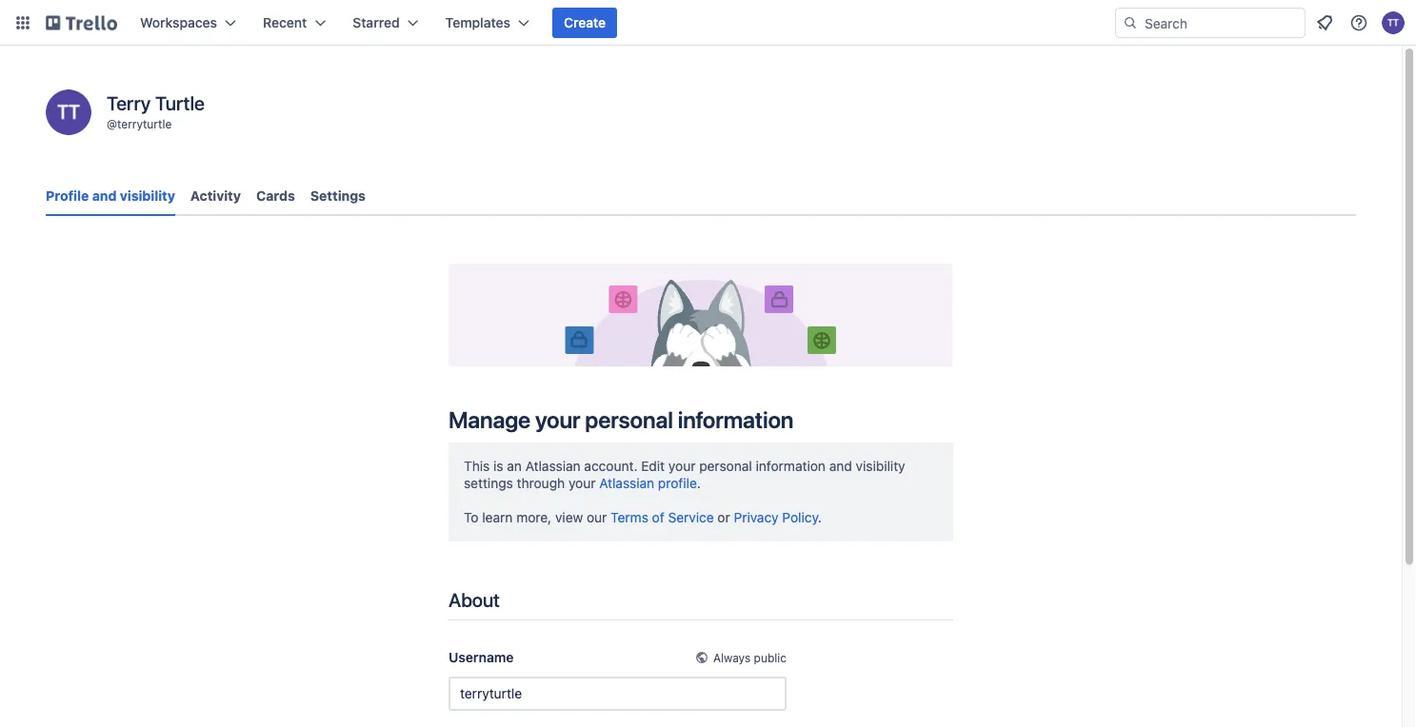 Task type: vqa. For each thing, say whether or not it's contained in the screenshot.
the 'plan'
no



Task type: locate. For each thing, give the bounding box(es) containing it.
profile and visibility
[[46, 188, 175, 204]]

1 vertical spatial information
[[756, 459, 826, 474]]

1 vertical spatial visibility
[[856, 459, 906, 474]]

terms
[[611, 510, 649, 526]]

0 vertical spatial personal
[[585, 407, 673, 433]]

1 horizontal spatial visibility
[[856, 459, 906, 474]]

and
[[92, 188, 117, 204], [829, 459, 852, 474]]

0 vertical spatial terry turtle (terryturtle) image
[[1382, 11, 1405, 34]]

or
[[718, 510, 730, 526]]

0 vertical spatial atlassian
[[526, 459, 581, 474]]

of
[[652, 510, 665, 526]]

0 horizontal spatial and
[[92, 188, 117, 204]]

1 vertical spatial and
[[829, 459, 852, 474]]

0 vertical spatial your
[[535, 407, 581, 433]]

atlassian up the through
[[526, 459, 581, 474]]

0 vertical spatial and
[[92, 188, 117, 204]]

always public
[[714, 651, 787, 665]]

1 vertical spatial atlassian
[[599, 476, 655, 491]]

recent button
[[252, 8, 338, 38]]

atlassian profile link
[[599, 476, 697, 491]]

profile
[[658, 476, 697, 491]]

personal up account.
[[585, 407, 673, 433]]

your up profile
[[669, 459, 696, 474]]

0 horizontal spatial .
[[697, 476, 701, 491]]

1 vertical spatial personal
[[699, 459, 752, 474]]

your up the through
[[535, 407, 581, 433]]

profile and visibility link
[[46, 179, 175, 216]]

terry turtle (terryturtle) image left @
[[46, 90, 91, 135]]

1 vertical spatial .
[[818, 510, 822, 526]]

manage your personal information
[[449, 407, 794, 433]]

Username text field
[[449, 677, 787, 711]]

open information menu image
[[1350, 13, 1369, 32]]

. right privacy
[[818, 510, 822, 526]]

0 vertical spatial .
[[697, 476, 701, 491]]

terms of service link
[[611, 510, 714, 526]]

visibility
[[120, 188, 175, 204], [856, 459, 906, 474]]

starred button
[[341, 8, 430, 38]]

1 horizontal spatial and
[[829, 459, 852, 474]]

your down account.
[[569, 476, 596, 491]]

0 horizontal spatial visibility
[[120, 188, 175, 204]]

information up this is an atlassian account. edit your personal information and visibility settings through your
[[678, 407, 794, 433]]

your
[[535, 407, 581, 433], [669, 459, 696, 474], [569, 476, 596, 491]]

privacy policy link
[[734, 510, 818, 526]]

terryturtle
[[117, 117, 172, 131]]

account.
[[584, 459, 638, 474]]

0 notifications image
[[1314, 11, 1337, 34]]

back to home image
[[46, 8, 117, 38]]

visibility inside this is an atlassian account. edit your personal information and visibility settings through your
[[856, 459, 906, 474]]

0 vertical spatial information
[[678, 407, 794, 433]]

atlassian
[[526, 459, 581, 474], [599, 476, 655, 491]]

1 horizontal spatial personal
[[699, 459, 752, 474]]

terry turtle @ terryturtle
[[107, 91, 205, 131]]

workspaces button
[[129, 8, 248, 38]]

1 horizontal spatial atlassian
[[599, 476, 655, 491]]

terry turtle (terryturtle) image right open information menu 'image'
[[1382, 11, 1405, 34]]

0 horizontal spatial terry turtle (terryturtle) image
[[46, 90, 91, 135]]

public
[[754, 651, 787, 665]]

is
[[494, 459, 504, 474]]

information up policy
[[756, 459, 826, 474]]

username
[[449, 650, 514, 666]]

and inside this is an atlassian account. edit your personal information and visibility settings through your
[[829, 459, 852, 474]]

0 horizontal spatial personal
[[585, 407, 673, 433]]

always
[[714, 651, 751, 665]]

terry turtle (terryturtle) image
[[1382, 11, 1405, 34], [46, 90, 91, 135]]

0 horizontal spatial atlassian
[[526, 459, 581, 474]]

atlassian down account.
[[599, 476, 655, 491]]

atlassian inside this is an atlassian account. edit your personal information and visibility settings through your
[[526, 459, 581, 474]]

primary element
[[0, 0, 1417, 46]]

and inside profile and visibility link
[[92, 188, 117, 204]]

search image
[[1123, 15, 1138, 30]]

@
[[107, 117, 117, 131]]

information
[[678, 407, 794, 433], [756, 459, 826, 474]]

personal up the or
[[699, 459, 752, 474]]

. up service
[[697, 476, 701, 491]]

1 horizontal spatial .
[[818, 510, 822, 526]]

.
[[697, 476, 701, 491], [818, 510, 822, 526]]

personal
[[585, 407, 673, 433], [699, 459, 752, 474]]



Task type: describe. For each thing, give the bounding box(es) containing it.
Search field
[[1138, 9, 1305, 37]]

1 horizontal spatial terry turtle (terryturtle) image
[[1382, 11, 1405, 34]]

1 vertical spatial your
[[669, 459, 696, 474]]

to
[[464, 510, 479, 526]]

settings
[[310, 188, 366, 204]]

more,
[[517, 510, 552, 526]]

. inside . to learn more, view our
[[697, 476, 701, 491]]

terry
[[107, 91, 151, 114]]

profile
[[46, 188, 89, 204]]

terms of service or privacy policy .
[[611, 510, 822, 526]]

turtle
[[155, 91, 205, 114]]

workspaces
[[140, 15, 217, 30]]

this
[[464, 459, 490, 474]]

activity
[[190, 188, 241, 204]]

activity link
[[190, 179, 241, 213]]

create button
[[553, 8, 617, 38]]

about
[[449, 589, 500, 611]]

create
[[564, 15, 606, 30]]

service
[[668, 510, 714, 526]]

settings
[[464, 476, 513, 491]]

an
[[507, 459, 522, 474]]

cards link
[[256, 179, 295, 213]]

manage
[[449, 407, 531, 433]]

information inside this is an atlassian account. edit your personal information and visibility settings through your
[[756, 459, 826, 474]]

through
[[517, 476, 565, 491]]

templates
[[446, 15, 511, 30]]

policy
[[783, 510, 818, 526]]

settings link
[[310, 179, 366, 213]]

1 vertical spatial terry turtle (terryturtle) image
[[46, 90, 91, 135]]

privacy
[[734, 510, 779, 526]]

. to learn more, view our
[[464, 476, 701, 526]]

learn
[[482, 510, 513, 526]]

this is an atlassian account. edit your personal information and visibility settings through your
[[464, 459, 906, 491]]

edit
[[641, 459, 665, 474]]

atlassian profile
[[599, 476, 697, 491]]

templates button
[[434, 8, 541, 38]]

2 vertical spatial your
[[569, 476, 596, 491]]

cards
[[256, 188, 295, 204]]

personal inside this is an atlassian account. edit your personal information and visibility settings through your
[[699, 459, 752, 474]]

our
[[587, 510, 607, 526]]

starred
[[353, 15, 400, 30]]

view
[[555, 510, 583, 526]]

recent
[[263, 15, 307, 30]]

0 vertical spatial visibility
[[120, 188, 175, 204]]



